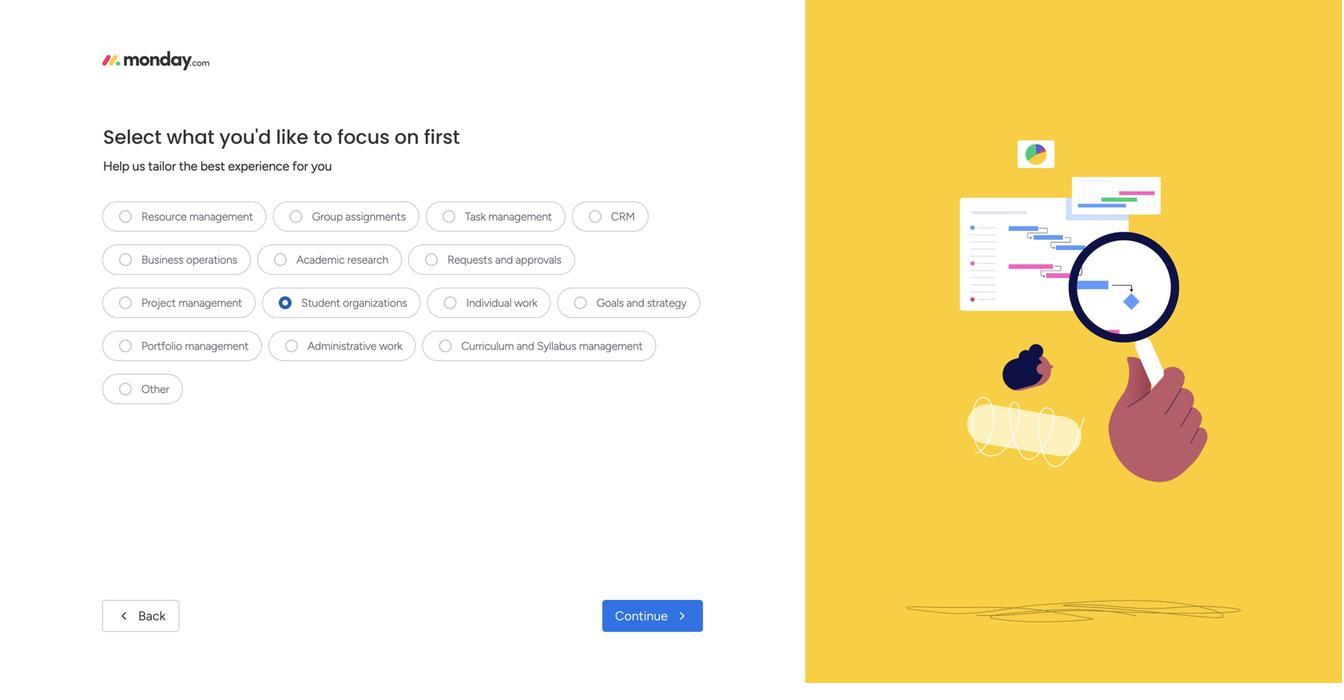 Task type: vqa. For each thing, say whether or not it's contained in the screenshot.
the 'Social media (Facebook, Instagram, Reddit, etc.)' button
no



Task type: locate. For each thing, give the bounding box(es) containing it.
portfolio management
[[141, 339, 248, 353]]

0 vertical spatial work
[[514, 296, 537, 310]]

2 horizontal spatial and
[[627, 296, 644, 310]]

and left 'syllabus'
[[516, 339, 534, 353]]

assignments
[[345, 210, 406, 223]]

management down project management
[[185, 339, 248, 353]]

management for resource management
[[189, 210, 253, 223]]

management down goals
[[579, 339, 643, 353]]

operations
[[186, 253, 237, 266]]

group
[[312, 210, 343, 223]]

you'd
[[219, 124, 271, 151]]

crm
[[611, 210, 635, 223]]

to
[[313, 124, 332, 151]]

management up operations on the left top of the page
[[189, 210, 253, 223]]

experience
[[228, 159, 289, 174]]

select
[[103, 124, 162, 151]]

syllabus
[[537, 339, 576, 353]]

requests and approvals
[[448, 253, 562, 266]]

goals and strategy
[[596, 296, 687, 310]]

management
[[189, 210, 253, 223], [488, 210, 552, 223], [178, 296, 242, 310], [185, 339, 248, 353], [579, 339, 643, 353]]

work for individual work
[[514, 296, 537, 310]]

goals
[[596, 296, 624, 310]]

continue button
[[602, 600, 703, 632]]

what
[[166, 124, 214, 151]]

select what you'd like to focus on first help us tailor the best experience for you
[[103, 124, 460, 174]]

1 horizontal spatial work
[[514, 296, 537, 310]]

work down organizations
[[379, 339, 402, 353]]

2 vertical spatial and
[[516, 339, 534, 353]]

work right individual
[[514, 296, 537, 310]]

0 horizontal spatial and
[[495, 253, 513, 266]]

academic
[[296, 253, 345, 266]]

group assignments
[[312, 210, 406, 223]]

0 vertical spatial and
[[495, 253, 513, 266]]

curriculum
[[461, 339, 514, 353]]

management right task
[[488, 210, 552, 223]]

management down operations on the left top of the page
[[178, 296, 242, 310]]

and right requests
[[495, 253, 513, 266]]

and right goals
[[627, 296, 644, 310]]

business
[[141, 253, 184, 266]]

resource management
[[141, 210, 253, 223]]

approvals
[[516, 253, 562, 266]]

strategy
[[647, 296, 687, 310]]

work
[[514, 296, 537, 310], [379, 339, 402, 353]]

0 horizontal spatial work
[[379, 339, 402, 353]]

project management
[[141, 296, 242, 310]]

1 horizontal spatial and
[[516, 339, 534, 353]]

student
[[301, 296, 340, 310]]

1 vertical spatial and
[[627, 296, 644, 310]]

back button
[[102, 600, 179, 632]]

for
[[292, 159, 308, 174]]

and
[[495, 253, 513, 266], [627, 296, 644, 310], [516, 339, 534, 353]]

work for administrative work
[[379, 339, 402, 353]]

1 vertical spatial work
[[379, 339, 402, 353]]



Task type: describe. For each thing, give the bounding box(es) containing it.
other
[[141, 382, 169, 396]]

management for project management
[[178, 296, 242, 310]]

back
[[138, 608, 166, 624]]

the
[[179, 159, 197, 174]]

on
[[395, 124, 419, 151]]

task management
[[465, 210, 552, 223]]

administrative
[[308, 339, 376, 353]]

like
[[276, 124, 308, 151]]

and for syllabus
[[516, 339, 534, 353]]

task
[[465, 210, 486, 223]]

focus
[[337, 124, 390, 151]]

management for portfolio management
[[185, 339, 248, 353]]

and for strategy
[[627, 296, 644, 310]]

individual work
[[466, 296, 537, 310]]

research
[[347, 253, 388, 266]]

tailor
[[148, 159, 176, 174]]

curriculum and syllabus management
[[461, 339, 643, 353]]

organizations
[[343, 296, 407, 310]]

requests
[[448, 253, 492, 266]]

you
[[311, 159, 332, 174]]

individual
[[466, 296, 512, 310]]

student organizations
[[301, 296, 407, 310]]

business operations
[[141, 253, 237, 266]]

project
[[141, 296, 176, 310]]

and for approvals
[[495, 253, 513, 266]]

continue
[[615, 608, 668, 624]]

us
[[132, 159, 145, 174]]

first
[[424, 124, 460, 151]]

help
[[103, 159, 129, 174]]

logo image
[[102, 51, 209, 70]]

portfolio
[[141, 339, 182, 353]]

best
[[200, 159, 225, 174]]

administrative work
[[308, 339, 402, 353]]

what would you like to focus on first image
[[831, 0, 1317, 683]]

resource
[[141, 210, 187, 223]]

academic research
[[296, 253, 388, 266]]

management for task management
[[488, 210, 552, 223]]



